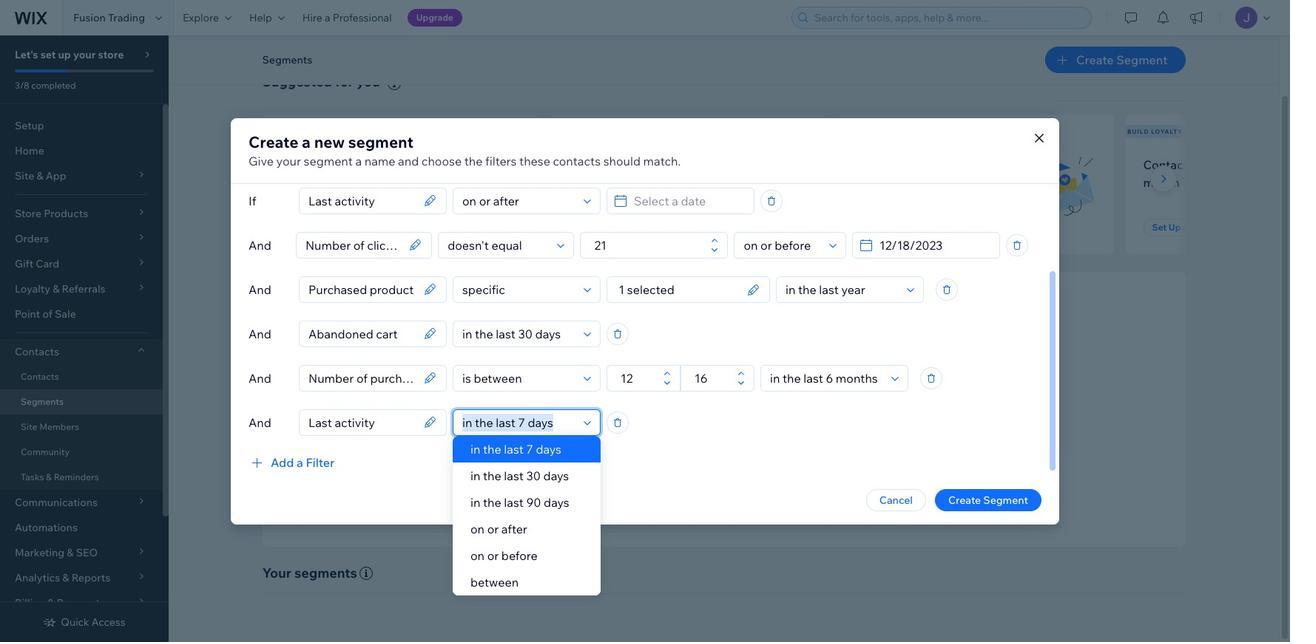 Task type: describe. For each thing, give the bounding box(es) containing it.
set for new contacts who recently subscribed to your mailing list
[[289, 222, 303, 233]]

add a filter
[[271, 455, 335, 470]]

that
[[744, 419, 764, 432]]

days for in the last 90 days
[[544, 496, 569, 510]]

contacts with a birthday th
[[1143, 157, 1290, 190]]

and inside create a new segment give your segment a name and choose the filters these contacts should match.
[[398, 154, 419, 168]]

From text field
[[616, 366, 659, 391]]

the for 90
[[483, 496, 501, 510]]

days for in the last 7 days
[[536, 442, 562, 457]]

select an option field for select options field
[[781, 277, 903, 302]]

access
[[92, 616, 126, 630]]

your inside new contacts who recently subscribed to your mailing list
[[359, 175, 384, 190]]

contacts button
[[0, 340, 163, 365]]

0 vertical spatial segment
[[348, 132, 413, 151]]

create inside reach the right target audience create specific groups of contacts that update automatically send personalized email campaigns to drive sales and build trust get to know your high-value customers, potential leads and more
[[577, 419, 609, 432]]

set up segment for made
[[577, 222, 646, 233]]

of inside sidebar element
[[43, 308, 52, 321]]

let's
[[15, 48, 38, 61]]

members
[[39, 422, 79, 433]]

reach
[[625, 396, 664, 413]]

birthday
[[1233, 157, 1280, 172]]

on for on or after
[[471, 522, 485, 537]]

new subscribers
[[264, 128, 333, 135]]

set up segment button for clicked
[[856, 219, 943, 237]]

a inside potential customers who haven't made a purchase yet
[[645, 175, 652, 190]]

4 set up segment button from the left
[[1143, 219, 1231, 237]]

made
[[611, 175, 643, 190]]

home link
[[0, 138, 163, 163]]

your inside sidebar element
[[73, 48, 96, 61]]

build loyalty
[[1127, 128, 1183, 135]]

in the last 30 days
[[471, 469, 569, 484]]

1 and from the top
[[249, 238, 271, 253]]

create a new segment give your segment a name and choose the filters these contacts should match.
[[249, 132, 681, 168]]

if
[[249, 193, 256, 208]]

new contacts who recently subscribed to your mailing list
[[280, 157, 447, 190]]

sale
[[55, 308, 76, 321]]

segment for first set up segment button from right
[[1183, 222, 1222, 233]]

site members
[[21, 422, 79, 433]]

personalized
[[605, 439, 666, 452]]

4 up from the left
[[1169, 222, 1181, 233]]

high-
[[661, 459, 686, 472]]

1 vertical spatial create segment
[[948, 494, 1028, 507]]

0 vertical spatial subscribers
[[283, 128, 333, 135]]

community
[[21, 447, 70, 458]]

help
[[249, 11, 272, 24]]

a left new
[[302, 132, 311, 151]]

setup
[[15, 119, 44, 132]]

contacts inside contacts with a birthday th
[[1143, 157, 1194, 172]]

know
[[609, 459, 635, 472]]

specific
[[612, 419, 649, 432]]

segment for set up segment button corresponding to made
[[607, 222, 646, 233]]

automatically
[[803, 419, 868, 432]]

active
[[856, 157, 891, 172]]

set up segment for subscribed
[[289, 222, 358, 233]]

who inside active email subscribers who clicked on your campaign
[[994, 157, 1018, 172]]

drive
[[765, 439, 789, 452]]

on or after
[[471, 522, 527, 537]]

more
[[863, 459, 889, 472]]

reach the right target audience create specific groups of contacts that update automatically send personalized email campaigns to drive sales and build trust get to know your high-value customers, potential leads and more
[[577, 396, 889, 472]]

before
[[501, 549, 538, 564]]

community link
[[0, 440, 163, 465]]

should
[[603, 154, 641, 168]]

suggested for you
[[262, 73, 380, 90]]

campaigns
[[697, 439, 750, 452]]

professional
[[333, 11, 392, 24]]

segment for subscribed's set up segment button
[[320, 222, 358, 233]]

last for 30
[[504, 469, 524, 484]]

audience
[[765, 396, 823, 413]]

list
[[430, 175, 447, 190]]

2 vertical spatial select an option field
[[766, 366, 887, 391]]

filters
[[485, 154, 517, 168]]

or for after
[[487, 522, 499, 537]]

campaign
[[942, 175, 997, 190]]

set
[[40, 48, 56, 61]]

2 vertical spatial and
[[843, 459, 861, 472]]

home
[[15, 144, 44, 158]]

give
[[249, 154, 274, 168]]

5 and from the top
[[249, 415, 271, 430]]

on or before
[[471, 549, 538, 564]]

between
[[471, 576, 519, 590]]

in the last 7 days option
[[453, 436, 601, 463]]

new
[[314, 132, 345, 151]]

trading
[[108, 11, 145, 24]]

contacts inside new contacts who recently subscribed to your mailing list
[[308, 157, 356, 172]]

point of sale
[[15, 308, 76, 321]]

last for 90
[[504, 496, 524, 510]]

3 and from the top
[[249, 327, 271, 341]]

Enter a number text field
[[590, 233, 707, 258]]

quick
[[61, 616, 89, 630]]

in for in the last 90 days
[[471, 496, 480, 510]]

contacts link
[[0, 365, 163, 390]]

choose
[[422, 154, 462, 168]]

To text field
[[690, 366, 733, 391]]

in the last 7 days
[[471, 442, 562, 457]]

3/8 completed
[[15, 80, 76, 91]]

90
[[526, 496, 541, 510]]

a right the hire
[[325, 11, 330, 24]]

on inside active email subscribers who clicked on your campaign
[[898, 175, 912, 190]]

7
[[526, 442, 533, 457]]

customers
[[620, 157, 679, 172]]

purchase
[[654, 175, 706, 190]]

store
[[98, 48, 124, 61]]

right
[[691, 396, 721, 413]]

1 horizontal spatial create segment
[[1076, 53, 1168, 67]]

update
[[766, 419, 800, 432]]

trust
[[865, 439, 888, 452]]

up
[[58, 48, 71, 61]]

hire
[[302, 11, 322, 24]]

4 set up segment from the left
[[1152, 222, 1222, 233]]

your
[[262, 565, 292, 582]]

after
[[501, 522, 527, 537]]

2 horizontal spatial to
[[752, 439, 762, 452]]

automations link
[[0, 516, 163, 541]]



Task type: locate. For each thing, give the bounding box(es) containing it.
1 or from the top
[[487, 522, 499, 537]]

of down right
[[688, 419, 697, 432]]

1 vertical spatial and
[[818, 439, 836, 452]]

new up "subscribed"
[[280, 157, 305, 172]]

mailing
[[387, 175, 428, 190]]

1 vertical spatial in
[[471, 469, 480, 484]]

to right "subscribed"
[[345, 175, 356, 190]]

0 vertical spatial of
[[43, 308, 52, 321]]

up for clicked
[[881, 222, 893, 233]]

2 in from the top
[[471, 469, 480, 484]]

match.
[[643, 154, 681, 168]]

2 horizontal spatial and
[[843, 459, 861, 472]]

3 in from the top
[[471, 496, 480, 510]]

1 vertical spatial contacts
[[15, 345, 59, 359]]

3 who from the left
[[994, 157, 1018, 172]]

0 vertical spatial on
[[898, 175, 912, 190]]

1 horizontal spatial contacts
[[553, 154, 601, 168]]

0 horizontal spatial segments
[[21, 397, 64, 408]]

or for before
[[487, 549, 499, 564]]

the inside option
[[483, 442, 501, 457]]

0 horizontal spatial email
[[669, 439, 695, 452]]

None field
[[304, 188, 419, 213], [301, 233, 405, 258], [304, 277, 419, 302], [304, 321, 419, 347], [304, 366, 419, 391], [304, 410, 419, 435], [304, 188, 419, 213], [301, 233, 405, 258], [304, 277, 419, 302], [304, 321, 419, 347], [304, 366, 419, 391], [304, 410, 419, 435]]

the down the in the last 7 days
[[483, 469, 501, 484]]

last for 7
[[504, 442, 524, 457]]

3/8
[[15, 80, 29, 91]]

completed
[[31, 80, 76, 91]]

set up segment button for subscribed
[[280, 219, 367, 237]]

create segment button for cancel
[[935, 489, 1042, 512]]

to left drive
[[752, 439, 762, 452]]

1 horizontal spatial of
[[688, 419, 697, 432]]

0 horizontal spatial contacts
[[308, 157, 356, 172]]

segment up name
[[348, 132, 413, 151]]

contacts down "contacts" popup button
[[21, 371, 59, 382]]

Select options field
[[612, 277, 743, 302]]

up for subscribed
[[305, 222, 318, 233]]

2 horizontal spatial contacts
[[700, 419, 742, 432]]

with
[[1197, 157, 1221, 172]]

1 set from the left
[[289, 222, 303, 233]]

your down the personalized
[[637, 459, 659, 472]]

up down haven't
[[593, 222, 605, 233]]

0 horizontal spatial subscribers
[[283, 128, 333, 135]]

1 vertical spatial subscribers
[[926, 157, 992, 172]]

0 horizontal spatial who
[[359, 157, 382, 172]]

select an option field for enter a number text box
[[739, 233, 825, 258]]

the up groups
[[667, 396, 688, 413]]

0 vertical spatial create segment button
[[1045, 47, 1186, 73]]

email right active
[[894, 157, 924, 172]]

2 set from the left
[[577, 222, 591, 233]]

last left the 90
[[504, 496, 524, 510]]

0 vertical spatial last
[[504, 442, 524, 457]]

customers,
[[714, 459, 767, 472]]

up down contacts with a birthday th
[[1169, 222, 1181, 233]]

new inside new contacts who recently subscribed to your mailing list
[[280, 157, 305, 172]]

1 vertical spatial last
[[504, 469, 524, 484]]

clicked
[[856, 175, 895, 190]]

quick access button
[[43, 616, 126, 630]]

contacts down new
[[308, 157, 356, 172]]

contacts up haven't
[[553, 154, 601, 168]]

segment down new
[[304, 154, 353, 168]]

the inside reach the right target audience create specific groups of contacts that update automatically send personalized email campaigns to drive sales and build trust get to know your high-value customers, potential leads and more
[[667, 396, 688, 413]]

contacts down the point of sale
[[15, 345, 59, 359]]

3 set up segment from the left
[[864, 222, 934, 233]]

1 vertical spatial new
[[280, 157, 305, 172]]

your inside create a new segment give your segment a name and choose the filters these contacts should match.
[[276, 154, 301, 168]]

who inside new contacts who recently subscribed to your mailing list
[[359, 157, 382, 172]]

segments for segments link
[[21, 397, 64, 408]]

Search for tools, apps, help & more... field
[[810, 7, 1087, 28]]

quick access
[[61, 616, 126, 630]]

in up 'on or after'
[[471, 496, 480, 510]]

up down clicked
[[881, 222, 893, 233]]

add a filter button
[[249, 454, 335, 472]]

your segments
[[262, 565, 357, 582]]

1 vertical spatial segment
[[304, 154, 353, 168]]

and
[[249, 238, 271, 253], [249, 282, 271, 297], [249, 327, 271, 341], [249, 371, 271, 386], [249, 415, 271, 430]]

who inside potential customers who haven't made a purchase yet
[[682, 157, 705, 172]]

4 and from the top
[[249, 371, 271, 386]]

sales
[[791, 439, 816, 452]]

email up high-
[[669, 439, 695, 452]]

last inside in the last 7 days option
[[504, 442, 524, 457]]

days right 7
[[536, 442, 562, 457]]

let's set up your store
[[15, 48, 124, 61]]

1 vertical spatial days
[[543, 469, 569, 484]]

recently
[[385, 157, 430, 172]]

3 last from the top
[[504, 496, 524, 510]]

contacts for contacts link
[[21, 371, 59, 382]]

2 set up segment button from the left
[[568, 219, 655, 237]]

0 vertical spatial contacts
[[1143, 157, 1194, 172]]

automations
[[15, 522, 78, 535]]

build
[[838, 439, 863, 452]]

set up segment down "subscribed"
[[289, 222, 358, 233]]

to right get
[[597, 459, 607, 472]]

contacts inside reach the right target audience create specific groups of contacts that update automatically send personalized email campaigns to drive sales and build trust get to know your high-value customers, potential leads and more
[[700, 419, 742, 432]]

last left 30
[[504, 469, 524, 484]]

0 vertical spatial email
[[894, 157, 924, 172]]

2 vertical spatial to
[[597, 459, 607, 472]]

last
[[504, 442, 524, 457], [504, 469, 524, 484], [504, 496, 524, 510]]

2 vertical spatial days
[[544, 496, 569, 510]]

leads
[[815, 459, 841, 472]]

segments inside button
[[262, 53, 312, 67]]

th
[[1282, 157, 1290, 172]]

a down customers
[[645, 175, 652, 190]]

2 or from the top
[[487, 549, 499, 564]]

and down build at the bottom of the page
[[843, 459, 861, 472]]

0 vertical spatial create segment
[[1076, 53, 1168, 67]]

1 horizontal spatial segments
[[262, 53, 312, 67]]

and up mailing
[[398, 154, 419, 168]]

point of sale link
[[0, 302, 163, 327]]

your left campaign at the top right of page
[[915, 175, 940, 190]]

1 in from the top
[[471, 442, 480, 457]]

set up segment button down "subscribed"
[[280, 219, 367, 237]]

a inside button
[[297, 455, 303, 470]]

suggested
[[262, 73, 332, 90]]

set
[[289, 222, 303, 233], [577, 222, 591, 233], [864, 222, 879, 233], [1152, 222, 1167, 233]]

days right the 90
[[544, 496, 569, 510]]

up down "subscribed"
[[305, 222, 318, 233]]

1 vertical spatial on
[[471, 522, 485, 537]]

0 horizontal spatial create segment button
[[935, 489, 1042, 512]]

1 up from the left
[[305, 222, 318, 233]]

fusion trading
[[73, 11, 145, 24]]

create segment button for segments
[[1045, 47, 1186, 73]]

4 set from the left
[[1152, 222, 1167, 233]]

0 horizontal spatial create segment
[[948, 494, 1028, 507]]

1 horizontal spatial who
[[682, 157, 705, 172]]

the for target
[[667, 396, 688, 413]]

30
[[526, 469, 541, 484]]

contacts for "contacts" popup button
[[15, 345, 59, 359]]

last left 7
[[504, 442, 524, 457]]

a inside contacts with a birthday th
[[1223, 157, 1230, 172]]

1 vertical spatial or
[[487, 549, 499, 564]]

2 who from the left
[[682, 157, 705, 172]]

a
[[325, 11, 330, 24], [302, 132, 311, 151], [355, 154, 362, 168], [1223, 157, 1230, 172], [645, 175, 652, 190], [297, 455, 303, 470]]

set up segment down contacts with a birthday th
[[1152, 222, 1222, 233]]

segments
[[262, 53, 312, 67], [21, 397, 64, 408]]

subscribers inside active email subscribers who clicked on your campaign
[[926, 157, 992, 172]]

0 vertical spatial segments
[[262, 53, 312, 67]]

the for 7
[[483, 442, 501, 457]]

1 horizontal spatial to
[[597, 459, 607, 472]]

Select a date field
[[630, 188, 749, 213]]

1 set up segment button from the left
[[280, 219, 367, 237]]

hire a professional link
[[294, 0, 401, 36]]

1 vertical spatial to
[[752, 439, 762, 452]]

contacts inside popup button
[[15, 345, 59, 359]]

email inside reach the right target audience create specific groups of contacts that update automatically send personalized email campaigns to drive sales and build trust get to know your high-value customers, potential leads and more
[[669, 439, 695, 452]]

yet
[[709, 175, 726, 190]]

1 vertical spatial email
[[669, 439, 695, 452]]

in for in the last 30 days
[[471, 469, 480, 484]]

new
[[264, 128, 281, 135], [280, 157, 305, 172]]

up for made
[[593, 222, 605, 233]]

tasks & reminders
[[21, 472, 99, 483]]

and
[[398, 154, 419, 168], [818, 439, 836, 452], [843, 459, 861, 472]]

tasks & reminders link
[[0, 465, 163, 490]]

cancel button
[[866, 489, 926, 512]]

in for in the last 7 days
[[471, 442, 480, 457]]

in down the in the last 7 days
[[471, 469, 480, 484]]

potential
[[770, 459, 812, 472]]

0 vertical spatial select an option field
[[739, 233, 825, 258]]

a right the add
[[297, 455, 303, 470]]

cancel
[[879, 494, 913, 507]]

1 vertical spatial create segment button
[[935, 489, 1042, 512]]

1 horizontal spatial and
[[818, 439, 836, 452]]

sidebar element
[[0, 36, 169, 643]]

on right clicked
[[898, 175, 912, 190]]

of left sale
[[43, 308, 52, 321]]

on up the between
[[471, 549, 485, 564]]

2 vertical spatial contacts
[[21, 371, 59, 382]]

loyalty
[[1151, 128, 1183, 135]]

subscribers up campaign at the top right of page
[[926, 157, 992, 172]]

you
[[357, 73, 380, 90]]

new for new subscribers
[[264, 128, 281, 135]]

contacts
[[553, 154, 601, 168], [308, 157, 356, 172], [700, 419, 742, 432]]

days inside option
[[536, 442, 562, 457]]

fusion
[[73, 11, 106, 24]]

12/18/2023 field
[[875, 233, 995, 258]]

days for in the last 30 days
[[543, 469, 569, 484]]

in inside option
[[471, 442, 480, 457]]

new up give
[[264, 128, 281, 135]]

new for new contacts who recently subscribed to your mailing list
[[280, 157, 305, 172]]

segment for set up segment button associated with clicked
[[895, 222, 934, 233]]

to inside new contacts who recently subscribed to your mailing list
[[345, 175, 356, 190]]

0 vertical spatial days
[[536, 442, 562, 457]]

1 last from the top
[[504, 442, 524, 457]]

your right up
[[73, 48, 96, 61]]

segments up suggested
[[262, 53, 312, 67]]

on for on or before
[[471, 549, 485, 564]]

set up segment button for made
[[568, 219, 655, 237]]

segments button
[[255, 49, 320, 71]]

list containing new contacts who recently subscribed to your mailing list
[[259, 115, 1290, 255]]

create inside create a new segment give your segment a name and choose the filters these contacts should match.
[[249, 132, 298, 151]]

0 vertical spatial to
[[345, 175, 356, 190]]

1 horizontal spatial subscribers
[[926, 157, 992, 172]]

days
[[536, 442, 562, 457], [543, 469, 569, 484], [544, 496, 569, 510]]

the inside create a new segment give your segment a name and choose the filters these contacts should match.
[[464, 154, 483, 168]]

set up segment
[[289, 222, 358, 233], [577, 222, 646, 233], [864, 222, 934, 233], [1152, 222, 1222, 233]]

0 horizontal spatial of
[[43, 308, 52, 321]]

0 vertical spatial or
[[487, 522, 499, 537]]

contacts down loyalty
[[1143, 157, 1194, 172]]

2 up from the left
[[593, 222, 605, 233]]

2 last from the top
[[504, 469, 524, 484]]

who for purchase
[[682, 157, 705, 172]]

who left recently
[[359, 157, 382, 172]]

set up segment for clicked
[[864, 222, 934, 233]]

subscribers
[[283, 128, 333, 135], [926, 157, 992, 172]]

1 horizontal spatial email
[[894, 157, 924, 172]]

in up in the last 30 days
[[471, 442, 480, 457]]

setup link
[[0, 113, 163, 138]]

the left 7
[[483, 442, 501, 457]]

who up purchase
[[682, 157, 705, 172]]

site members link
[[0, 415, 163, 440]]

who for your
[[359, 157, 382, 172]]

2 horizontal spatial who
[[994, 157, 1018, 172]]

point
[[15, 308, 40, 321]]

or left after
[[487, 522, 499, 537]]

for
[[335, 73, 354, 90]]

get
[[577, 459, 595, 472]]

3 set up segment button from the left
[[856, 219, 943, 237]]

in the last 90 days
[[471, 496, 569, 510]]

0 vertical spatial and
[[398, 154, 419, 168]]

&
[[46, 472, 52, 483]]

1 who from the left
[[359, 157, 382, 172]]

name
[[365, 154, 395, 168]]

in
[[471, 442, 480, 457], [471, 469, 480, 484], [471, 496, 480, 510]]

Choose a condition field
[[458, 188, 579, 213], [443, 233, 553, 258], [458, 277, 579, 302], [458, 321, 579, 347], [458, 366, 579, 391], [458, 410, 579, 435]]

on left after
[[471, 522, 485, 537]]

subscribed
[[280, 175, 342, 190]]

your inside reach the right target audience create specific groups of contacts that update automatically send personalized email campaigns to drive sales and build trust get to know your high-value customers, potential leads and more
[[637, 459, 659, 472]]

who up campaign at the top right of page
[[994, 157, 1018, 172]]

2 vertical spatial in
[[471, 496, 480, 510]]

1 horizontal spatial create segment button
[[1045, 47, 1186, 73]]

subscribers down suggested
[[283, 128, 333, 135]]

potential
[[568, 157, 617, 172]]

set up segment button down made on the left top of page
[[568, 219, 655, 237]]

the up 'on or after'
[[483, 496, 501, 510]]

1 vertical spatial segments
[[21, 397, 64, 408]]

2 vertical spatial last
[[504, 496, 524, 510]]

1 vertical spatial of
[[688, 419, 697, 432]]

list
[[259, 115, 1290, 255]]

your right give
[[276, 154, 301, 168]]

list box
[[453, 436, 601, 596]]

segments up site members
[[21, 397, 64, 408]]

contacts inside create a new segment give your segment a name and choose the filters these contacts should match.
[[553, 154, 601, 168]]

the for 30
[[483, 469, 501, 484]]

1 set up segment from the left
[[289, 222, 358, 233]]

2 vertical spatial on
[[471, 549, 485, 564]]

set for potential customers who haven't made a purchase yet
[[577, 222, 591, 233]]

set up segment down clicked
[[864, 222, 934, 233]]

a left name
[[355, 154, 362, 168]]

upgrade button
[[407, 9, 462, 27]]

your down name
[[359, 175, 384, 190]]

contacts up campaigns
[[700, 419, 742, 432]]

1 vertical spatial select an option field
[[781, 277, 903, 302]]

2 set up segment from the left
[[577, 222, 646, 233]]

set up segment button down contacts with a birthday th
[[1143, 219, 1231, 237]]

haven't
[[568, 175, 608, 190]]

a right with at the right top
[[1223, 157, 1230, 172]]

segments inside sidebar element
[[21, 397, 64, 408]]

filter
[[306, 455, 335, 470]]

your inside active email subscribers who clicked on your campaign
[[915, 175, 940, 190]]

and up leads
[[818, 439, 836, 452]]

segments
[[294, 565, 357, 582]]

or left before
[[487, 549, 499, 564]]

these
[[519, 154, 550, 168]]

3 up from the left
[[881, 222, 893, 233]]

the left filters
[[464, 154, 483, 168]]

the
[[464, 154, 483, 168], [667, 396, 688, 413], [483, 442, 501, 457], [483, 469, 501, 484], [483, 496, 501, 510]]

set up segment down made on the left top of page
[[577, 222, 646, 233]]

3 set from the left
[[864, 222, 879, 233]]

of inside reach the right target audience create specific groups of contacts that update automatically send personalized email campaigns to drive sales and build trust get to know your high-value customers, potential leads and more
[[688, 419, 697, 432]]

2 and from the top
[[249, 282, 271, 297]]

Select an option field
[[739, 233, 825, 258], [781, 277, 903, 302], [766, 366, 887, 391]]

0 vertical spatial new
[[264, 128, 281, 135]]

add
[[271, 455, 294, 470]]

email inside active email subscribers who clicked on your campaign
[[894, 157, 924, 172]]

list box containing in the last 7 days
[[453, 436, 601, 596]]

days right 30
[[543, 469, 569, 484]]

contacts
[[1143, 157, 1194, 172], [15, 345, 59, 359], [21, 371, 59, 382]]

0 horizontal spatial and
[[398, 154, 419, 168]]

segments for segments button
[[262, 53, 312, 67]]

help button
[[240, 0, 294, 36]]

explore
[[183, 11, 219, 24]]

set up segment button down clicked
[[856, 219, 943, 237]]

0 vertical spatial in
[[471, 442, 480, 457]]

reminders
[[54, 472, 99, 483]]

0 horizontal spatial to
[[345, 175, 356, 190]]

set for active email subscribers who clicked on your campaign
[[864, 222, 879, 233]]



Task type: vqa. For each thing, say whether or not it's contained in the screenshot.
The Custom Velo Notification in the left of the page
no



